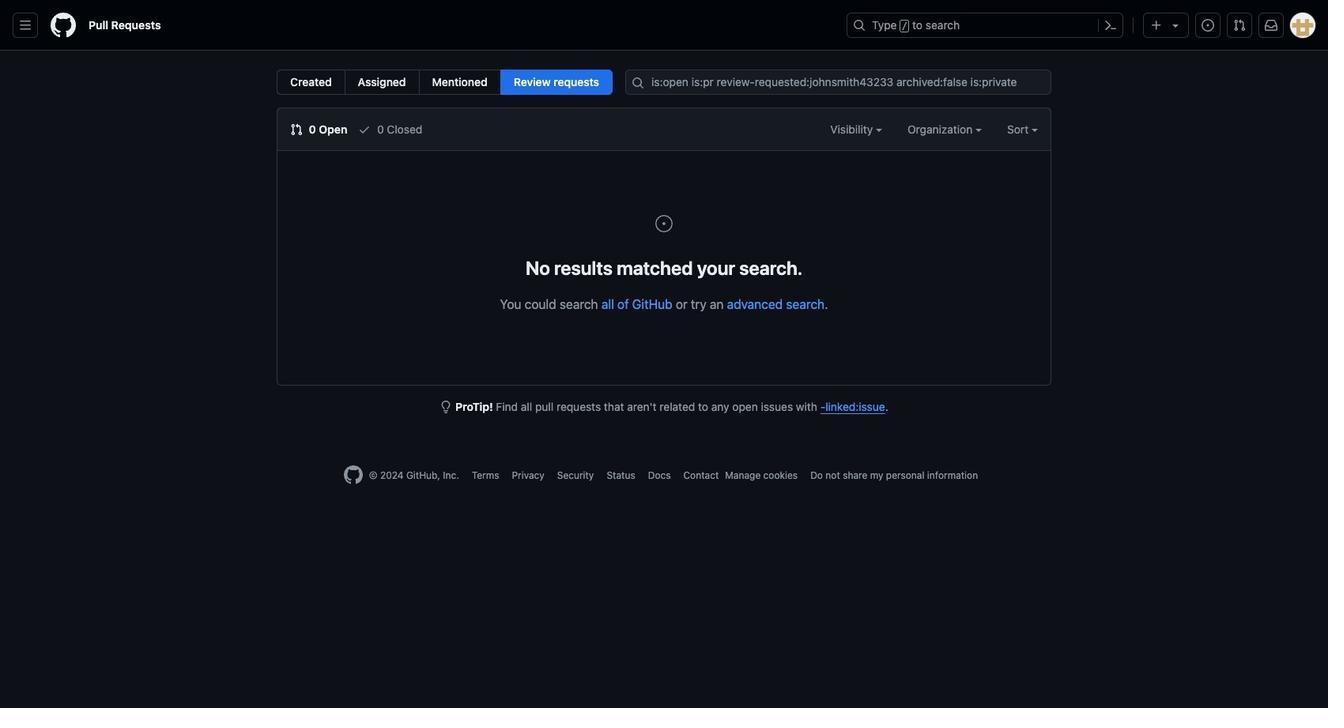 Task type: locate. For each thing, give the bounding box(es) containing it.
Issues search field
[[625, 70, 1051, 95]]

1 vertical spatial git pull request image
[[290, 123, 303, 136]]

0 horizontal spatial git pull request image
[[290, 123, 303, 136]]

git pull request image
[[1233, 19, 1246, 32], [290, 123, 303, 136]]

git pull request image left you have no unread notifications icon at the right of the page
[[1233, 19, 1246, 32]]

triangle down image
[[1169, 19, 1182, 32]]

homepage image
[[51, 13, 76, 38]]

issue opened image
[[655, 214, 674, 233]]

0 vertical spatial git pull request image
[[1233, 19, 1246, 32]]

git pull request image left check image on the left top
[[290, 123, 303, 136]]

command palette image
[[1104, 19, 1117, 32]]



Task type: describe. For each thing, give the bounding box(es) containing it.
pull requests element
[[277, 70, 613, 95]]

check image
[[358, 123, 371, 136]]

light bulb image
[[440, 401, 452, 413]]

search image
[[632, 77, 644, 89]]

issue opened image
[[1202, 19, 1214, 32]]

you have no unread notifications image
[[1265, 19, 1278, 32]]

1 horizontal spatial git pull request image
[[1233, 19, 1246, 32]]

homepage image
[[344, 466, 363, 485]]

Search all issues text field
[[625, 70, 1051, 95]]



Task type: vqa. For each thing, say whether or not it's contained in the screenshot.
right Homepage icon
yes



